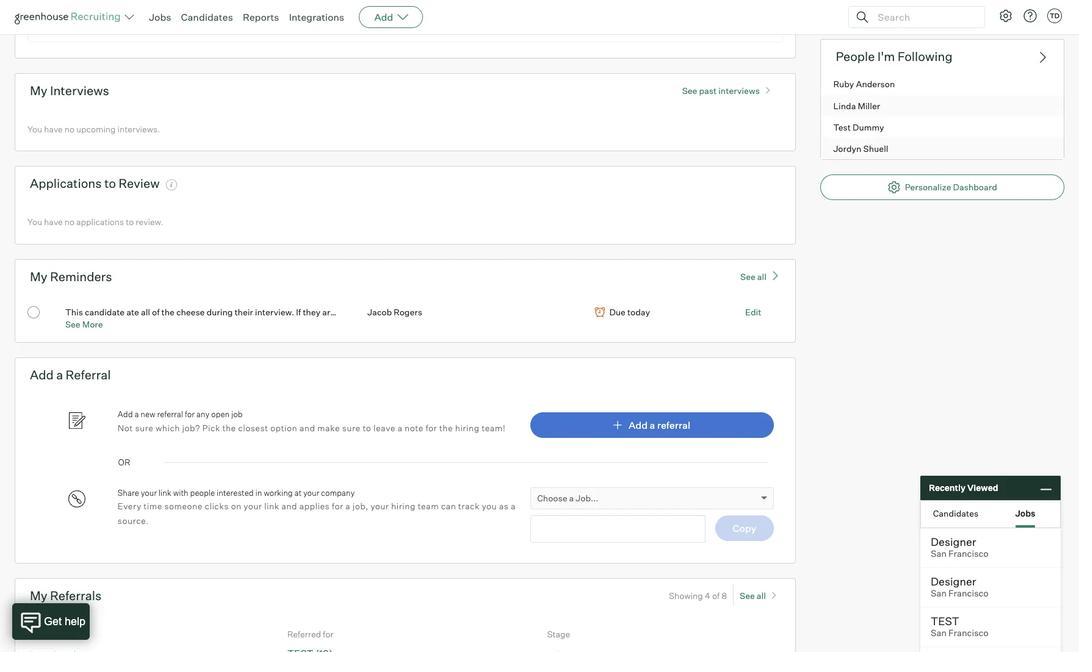 Task type: describe. For each thing, give the bounding box(es) containing it.
all for first see all link
[[757, 271, 767, 282]]

people i'm following
[[836, 49, 953, 64]]

you for you have no applications to review.
[[27, 217, 42, 227]]

visit
[[860, 3, 878, 14]]

add a referral link
[[531, 412, 774, 438]]

with
[[173, 488, 188, 498]]

applications
[[76, 217, 124, 227]]

see for first see all link
[[740, 271, 756, 282]]

referral inside add a new referral for any open job not sure which job? pick the closest option and make sure to leave a note for the hiring team!
[[157, 410, 183, 419]]

add a referral
[[30, 368, 111, 383]]

referral inside button
[[657, 419, 690, 431]]

4
[[705, 591, 710, 601]]

add for add
[[374, 11, 393, 23]]

tab list containing candidates
[[921, 501, 1060, 528]]

time
[[144, 501, 162, 512]]

you have no upcoming interviews.
[[27, 124, 160, 134]]

my for my interviews
[[30, 83, 47, 98]]

due today
[[609, 307, 650, 317]]

reports
[[243, 11, 279, 23]]

greenhouse recruiting image
[[15, 10, 125, 24]]

shuell
[[863, 144, 888, 154]]

option
[[270, 423, 297, 433]]

add for add a referral
[[629, 419, 648, 431]]

see past interviews link
[[676, 80, 781, 96]]

source.
[[118, 516, 149, 526]]

to inside add a new referral for any open job not sure which job? pick the closest option and make sure to leave a note for the hiring team!
[[363, 423, 371, 433]]

see for see more link
[[65, 319, 80, 329]]

0 horizontal spatial candidates
[[181, 11, 233, 23]]

linda miller link
[[821, 95, 1064, 116]]

interviews
[[50, 83, 109, 98]]

no for applications
[[65, 217, 74, 227]]

ruby anderson link
[[821, 73, 1064, 95]]

have for upcoming
[[44, 124, 63, 134]]

and inside add a new referral for any open job not sure which job? pick the closest option and make sure to leave a note for the hiring team!
[[300, 423, 315, 433]]

jacob rogers
[[367, 307, 422, 317]]

personalize dashboard
[[905, 182, 997, 192]]

or
[[118, 457, 130, 467]]

1 vertical spatial candidates
[[933, 508, 979, 519]]

showing
[[669, 591, 703, 601]]

francisco inside test san francisco
[[949, 628, 989, 639]]

recently
[[929, 483, 966, 493]]

rogers
[[394, 307, 422, 317]]

clicks
[[205, 501, 229, 512]]

working
[[264, 488, 293, 498]]

choose
[[537, 493, 567, 503]]

visit our help center
[[860, 3, 944, 14]]

ruby
[[833, 79, 854, 89]]

td
[[1050, 12, 1060, 20]]

test
[[931, 615, 960, 628]]

job,
[[353, 501, 368, 512]]

interviews.
[[118, 124, 160, 134]]

my attainment: -
[[43, 13, 118, 25]]

add for add a new referral for any open job not sure which job? pick the closest option and make sure to leave a note for the hiring team!
[[118, 410, 133, 419]]

1 san from the top
[[931, 549, 947, 560]]

test
[[833, 122, 851, 132]]

personalize dashboard link
[[821, 174, 1065, 200]]

1 vertical spatial to
[[126, 217, 134, 227]]

test dummy link
[[821, 116, 1064, 138]]

any
[[196, 410, 210, 419]]

td button
[[1047, 9, 1062, 23]]

see for see past interviews link
[[682, 85, 697, 96]]

add for add a referral
[[30, 368, 54, 383]]

closest
[[238, 423, 268, 433]]

my interviews
[[30, 83, 109, 98]]

viewed
[[967, 483, 998, 493]]

attainment:
[[59, 13, 112, 25]]

jobs link
[[149, 11, 171, 23]]

referred for
[[287, 629, 334, 640]]

leave
[[374, 423, 395, 433]]

san inside test san francisco
[[931, 628, 947, 639]]

2 see all from the top
[[740, 591, 766, 601]]

people
[[190, 488, 215, 498]]

interviews
[[719, 85, 760, 96]]

jacob rogers link
[[367, 307, 422, 317]]

stage
[[547, 629, 570, 640]]

2 sure from the left
[[342, 423, 361, 433]]

see more link
[[65, 319, 103, 329]]

team!
[[482, 423, 506, 433]]

share your link with people interested in working at your company every time someone clicks on your link and applies for a job, your hiring team can track you as a source.
[[118, 488, 516, 526]]

more
[[82, 319, 103, 329]]

review
[[119, 176, 160, 191]]

not
[[118, 423, 133, 433]]

8
[[722, 591, 727, 601]]

my for my referrals
[[30, 588, 47, 603]]

td button
[[1045, 6, 1065, 26]]

on
[[231, 501, 241, 512]]

choose a job...
[[537, 493, 599, 503]]

i'm
[[878, 49, 895, 64]]

past
[[699, 85, 717, 96]]

recently viewed
[[929, 483, 998, 493]]

1 see all from the top
[[740, 271, 767, 282]]

interested
[[217, 488, 254, 498]]

which
[[156, 423, 180, 433]]

job
[[231, 410, 243, 419]]

0 vertical spatial link
[[159, 488, 171, 498]]

0 horizontal spatial jobs
[[149, 11, 171, 23]]

configure image
[[999, 9, 1013, 23]]

add a new referral for any open job not sure which job? pick the closest option and make sure to leave a note for the hiring team!
[[118, 410, 506, 433]]

people
[[836, 49, 875, 64]]

2 designer san francisco from the top
[[931, 575, 989, 599]]

2 francisco from the top
[[949, 588, 989, 599]]

1 designer san francisco from the top
[[931, 535, 989, 560]]

integrations
[[289, 11, 344, 23]]



Task type: vqa. For each thing, say whether or not it's contained in the screenshot.
Referred
yes



Task type: locate. For each thing, give the bounding box(es) containing it.
sure right make
[[342, 423, 361, 433]]

sure
[[135, 423, 153, 433], [342, 423, 361, 433]]

2 you from the top
[[27, 217, 42, 227]]

you
[[27, 124, 42, 134], [27, 217, 42, 227]]

and left make
[[300, 423, 315, 433]]

1 you from the top
[[27, 124, 42, 134]]

the down job
[[222, 423, 236, 433]]

designer up test
[[931, 575, 976, 588]]

can
[[441, 501, 456, 512]]

for
[[185, 410, 195, 419], [426, 423, 437, 433], [332, 501, 343, 512], [323, 629, 334, 640]]

2 horizontal spatial to
[[363, 423, 371, 433]]

add
[[374, 11, 393, 23], [30, 368, 54, 383], [118, 410, 133, 419], [629, 419, 648, 431]]

your down in
[[244, 501, 262, 512]]

our
[[880, 3, 894, 14]]

1 vertical spatial and
[[282, 501, 297, 512]]

dashboard
[[953, 182, 997, 192]]

2 designer from the top
[[931, 575, 976, 588]]

of
[[712, 591, 720, 601]]

my left interviews
[[30, 83, 47, 98]]

your right the at on the left of page
[[303, 488, 319, 498]]

you down applications
[[27, 217, 42, 227]]

hiring left team!
[[455, 423, 480, 433]]

0 horizontal spatial hiring
[[391, 501, 416, 512]]

my left referrals
[[30, 588, 47, 603]]

2 have from the top
[[44, 217, 63, 227]]

0 vertical spatial jobs
[[149, 11, 171, 23]]

2 vertical spatial san
[[931, 628, 947, 639]]

new
[[141, 410, 155, 419]]

team
[[418, 501, 439, 512]]

francisco
[[949, 549, 989, 560], [949, 588, 989, 599], [949, 628, 989, 639]]

applications to review
[[30, 176, 160, 191]]

1 vertical spatial see all
[[740, 591, 766, 601]]

1 vertical spatial francisco
[[949, 588, 989, 599]]

my reminders
[[30, 269, 112, 284]]

1 horizontal spatial candidates
[[933, 508, 979, 519]]

designer san francisco down recently viewed
[[931, 535, 989, 560]]

1 horizontal spatial and
[[300, 423, 315, 433]]

all right the 8
[[757, 591, 766, 601]]

1 the from the left
[[222, 423, 236, 433]]

0 vertical spatial designer
[[931, 535, 976, 549]]

following
[[898, 49, 953, 64]]

1 horizontal spatial link
[[264, 501, 279, 512]]

designer san francisco
[[931, 535, 989, 560], [931, 575, 989, 599]]

0 vertical spatial to
[[104, 176, 116, 191]]

2 see all link from the top
[[740, 585, 781, 607]]

3 francisco from the top
[[949, 628, 989, 639]]

0 vertical spatial all
[[757, 271, 767, 282]]

linda
[[833, 101, 856, 111]]

have for applications
[[44, 217, 63, 227]]

jordyn
[[833, 144, 862, 154]]

0 vertical spatial and
[[300, 423, 315, 433]]

see up edit link
[[740, 271, 756, 282]]

referral
[[157, 410, 183, 419], [657, 419, 690, 431]]

1 horizontal spatial hiring
[[455, 423, 480, 433]]

add a referral button
[[531, 412, 774, 438]]

the right note
[[439, 423, 453, 433]]

to
[[104, 176, 116, 191], [126, 217, 134, 227], [363, 423, 371, 433]]

Search text field
[[875, 8, 974, 26]]

dummy
[[853, 122, 884, 132]]

1 vertical spatial san
[[931, 588, 947, 599]]

edit link
[[745, 307, 761, 317]]

center
[[917, 3, 944, 14]]

1 no from the top
[[65, 124, 74, 134]]

1 vertical spatial jobs
[[1015, 508, 1036, 519]]

for inside share your link with people interested in working at your company every time someone clicks on your link and applies for a job, your hiring team can track you as a source.
[[332, 501, 343, 512]]

see left past
[[682, 85, 697, 96]]

a
[[56, 368, 63, 383], [135, 410, 139, 419], [650, 419, 655, 431], [398, 423, 403, 433], [569, 493, 574, 503], [346, 501, 350, 512], [511, 501, 516, 512]]

see all link
[[740, 270, 781, 282], [740, 585, 781, 607]]

add a referral
[[629, 419, 690, 431]]

candidates link
[[181, 11, 233, 23]]

2 no from the top
[[65, 217, 74, 227]]

my for my reminders
[[30, 269, 47, 284]]

0 horizontal spatial sure
[[135, 423, 153, 433]]

1 vertical spatial hiring
[[391, 501, 416, 512]]

see all
[[740, 271, 767, 282], [740, 591, 766, 601]]

add inside button
[[629, 419, 648, 431]]

all up edit link
[[757, 271, 767, 282]]

1 francisco from the top
[[949, 549, 989, 560]]

referral
[[66, 368, 111, 383]]

my for my attainment: -
[[43, 13, 57, 25]]

miller
[[858, 101, 880, 111]]

0 vertical spatial hiring
[[455, 423, 480, 433]]

see all link right the 8
[[740, 585, 781, 607]]

applies
[[299, 501, 330, 512]]

0 vertical spatial no
[[65, 124, 74, 134]]

hiring left team
[[391, 501, 416, 512]]

review.
[[136, 217, 163, 227]]

my referrals
[[30, 588, 101, 603]]

have down my interviews
[[44, 124, 63, 134]]

track
[[458, 501, 480, 512]]

have
[[44, 124, 63, 134], [44, 217, 63, 227]]

have down applications
[[44, 217, 63, 227]]

see all right the 8
[[740, 591, 766, 601]]

hiring inside add a new referral for any open job not sure which job? pick the closest option and make sure to leave a note for the hiring team!
[[455, 423, 480, 433]]

people i'm following link
[[821, 39, 1065, 73]]

link down working
[[264, 501, 279, 512]]

None text field
[[531, 516, 706, 543]]

1 sure from the left
[[135, 423, 153, 433]]

candidates right the jobs link on the left top of page
[[181, 11, 233, 23]]

you have no applications to review.
[[27, 217, 163, 227]]

0 horizontal spatial the
[[222, 423, 236, 433]]

1 horizontal spatial to
[[126, 217, 134, 227]]

applications
[[30, 176, 102, 191]]

name
[[27, 629, 51, 640]]

company
[[321, 488, 355, 498]]

help
[[896, 3, 915, 14]]

jacob
[[367, 307, 392, 317]]

0 vertical spatial san
[[931, 549, 947, 560]]

add inside "popup button"
[[374, 11, 393, 23]]

all for second see all link from the top of the page
[[757, 591, 766, 601]]

linda miller
[[833, 101, 880, 111]]

and inside share your link with people interested in working at your company every time someone clicks on your link and applies for a job, your hiring team can track you as a source.
[[282, 501, 297, 512]]

for down company
[[332, 501, 343, 512]]

hiring inside share your link with people interested in working at your company every time someone clicks on your link and applies for a job, your hiring team can track you as a source.
[[391, 501, 416, 512]]

integrations link
[[289, 11, 344, 23]]

1 vertical spatial have
[[44, 217, 63, 227]]

reports link
[[243, 11, 279, 23]]

0 vertical spatial have
[[44, 124, 63, 134]]

for left any
[[185, 410, 195, 419]]

no left upcoming
[[65, 124, 74, 134]]

a inside button
[[650, 419, 655, 431]]

1 vertical spatial see all link
[[740, 585, 781, 607]]

san
[[931, 549, 947, 560], [931, 588, 947, 599], [931, 628, 947, 639]]

1 see all link from the top
[[740, 270, 781, 282]]

see past interviews
[[682, 85, 760, 96]]

3 san from the top
[[931, 628, 947, 639]]

at
[[294, 488, 302, 498]]

2 vertical spatial to
[[363, 423, 371, 433]]

for right referred
[[323, 629, 334, 640]]

you down my interviews
[[27, 124, 42, 134]]

0 vertical spatial francisco
[[949, 549, 989, 560]]

your right job,
[[371, 501, 389, 512]]

see all link up edit link
[[740, 270, 781, 282]]

anderson
[[856, 79, 895, 89]]

referrals
[[50, 588, 101, 603]]

1 horizontal spatial jobs
[[1015, 508, 1036, 519]]

0 horizontal spatial and
[[282, 501, 297, 512]]

1 vertical spatial no
[[65, 217, 74, 227]]

see more
[[65, 319, 103, 329]]

jordyn shuell
[[833, 144, 888, 154]]

0 vertical spatial designer san francisco
[[931, 535, 989, 560]]

1 horizontal spatial the
[[439, 423, 453, 433]]

1 horizontal spatial sure
[[342, 423, 361, 433]]

designer down recently
[[931, 535, 976, 549]]

1 designer from the top
[[931, 535, 976, 549]]

1 vertical spatial designer san francisco
[[931, 575, 989, 599]]

test dummy
[[833, 122, 884, 132]]

0 vertical spatial see all
[[740, 271, 767, 282]]

see left more
[[65, 319, 80, 329]]

0 horizontal spatial referral
[[157, 410, 183, 419]]

candidates down recently viewed
[[933, 508, 979, 519]]

1 have from the top
[[44, 124, 63, 134]]

link left with
[[159, 488, 171, 498]]

1 vertical spatial all
[[757, 591, 766, 601]]

designer
[[931, 535, 976, 549], [931, 575, 976, 588]]

0 horizontal spatial link
[[159, 488, 171, 498]]

and down the at on the left of page
[[282, 501, 297, 512]]

designer san francisco up test
[[931, 575, 989, 599]]

to left review
[[104, 176, 116, 191]]

1 vertical spatial you
[[27, 217, 42, 227]]

showing 4 of 8
[[669, 591, 727, 601]]

2 vertical spatial francisco
[[949, 628, 989, 639]]

ruby anderson
[[833, 79, 895, 89]]

see for second see all link from the top of the page
[[740, 591, 755, 601]]

as
[[499, 501, 509, 512]]

1 vertical spatial designer
[[931, 575, 976, 588]]

no left applications
[[65, 217, 74, 227]]

tab list
[[921, 501, 1060, 528]]

0 vertical spatial see all link
[[740, 270, 781, 282]]

and
[[300, 423, 315, 433], [282, 501, 297, 512]]

2 the from the left
[[439, 423, 453, 433]]

see
[[682, 85, 697, 96], [740, 271, 756, 282], [65, 319, 80, 329], [740, 591, 755, 601]]

reminders
[[50, 269, 112, 284]]

0 horizontal spatial to
[[104, 176, 116, 191]]

to left review.
[[126, 217, 134, 227]]

0 vertical spatial candidates
[[181, 11, 233, 23]]

jobs
[[149, 11, 171, 23], [1015, 508, 1036, 519]]

1 vertical spatial link
[[264, 501, 279, 512]]

edit
[[745, 307, 761, 317]]

add inside add a new referral for any open job not sure which job? pick the closest option and make sure to leave a note for the hiring team!
[[118, 410, 133, 419]]

1 horizontal spatial referral
[[657, 419, 690, 431]]

see all up edit link
[[740, 271, 767, 282]]

your up the time
[[141, 488, 157, 498]]

for right note
[[426, 423, 437, 433]]

jordyn shuell link
[[821, 138, 1064, 159]]

sure down the new
[[135, 423, 153, 433]]

my left reminders on the left top
[[30, 269, 47, 284]]

make
[[317, 423, 340, 433]]

upcoming
[[76, 124, 116, 134]]

job...
[[576, 493, 599, 503]]

note
[[405, 423, 424, 433]]

add button
[[359, 6, 423, 28]]

no for upcoming
[[65, 124, 74, 134]]

you for you have no upcoming interviews.
[[27, 124, 42, 134]]

see right the 8
[[740, 591, 755, 601]]

my left attainment:
[[43, 13, 57, 25]]

referred
[[287, 629, 321, 640]]

2 san from the top
[[931, 588, 947, 599]]

open
[[211, 410, 230, 419]]

due
[[609, 307, 626, 317]]

share
[[118, 488, 139, 498]]

candidates
[[181, 11, 233, 23], [933, 508, 979, 519]]

0 vertical spatial you
[[27, 124, 42, 134]]

to left the leave
[[363, 423, 371, 433]]



